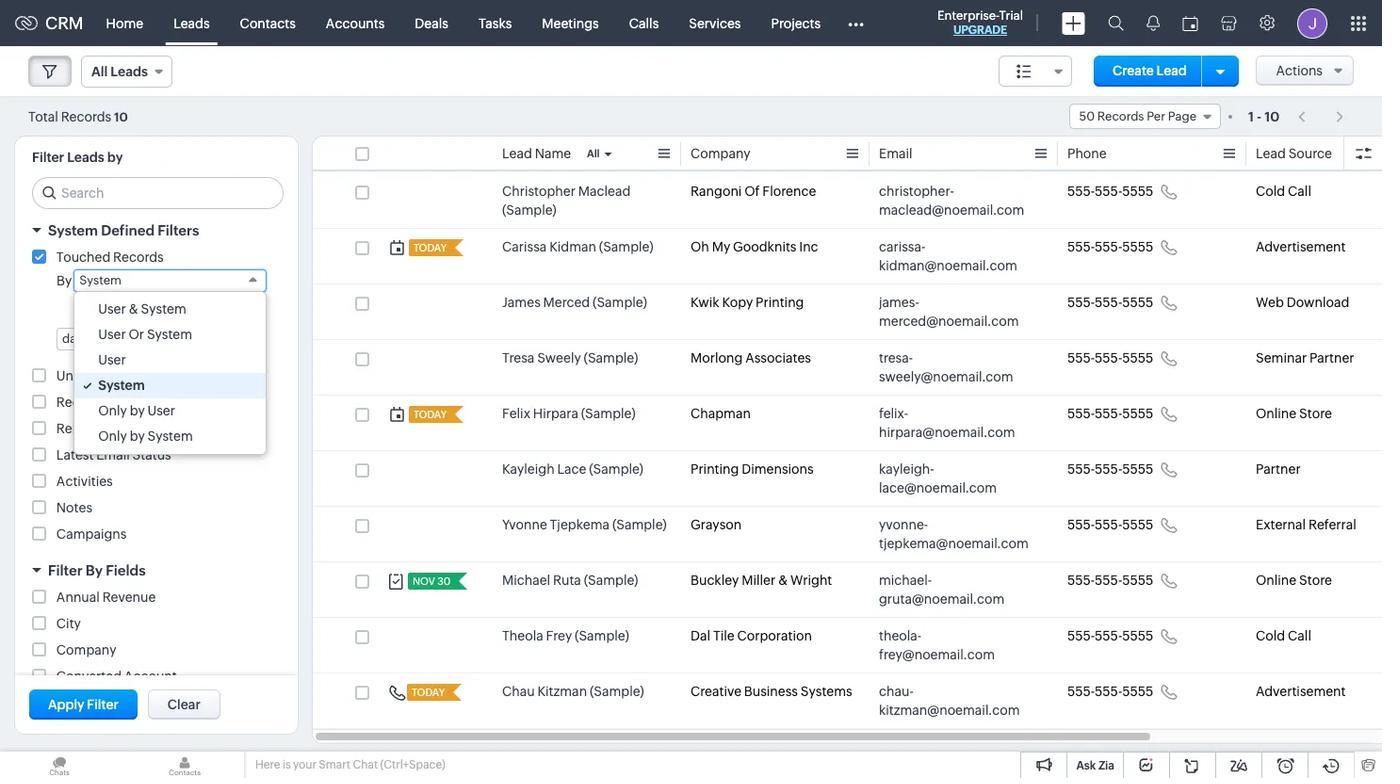 Task type: locate. For each thing, give the bounding box(es) containing it.
user inside 'option'
[[98, 327, 126, 342]]

christopher maclead (sample)
[[502, 184, 631, 218]]

2 cold from the top
[[1256, 628, 1285, 644]]

lead inside create lead button
[[1157, 63, 1187, 78]]

2 cold call from the top
[[1256, 628, 1311, 644]]

company up converted
[[56, 643, 116, 658]]

my
[[712, 239, 730, 254]]

(sample) right merced
[[593, 295, 647, 310]]

chapman
[[691, 406, 751, 421]]

5 555-555-5555 from the top
[[1068, 406, 1153, 421]]

corporation
[[737, 628, 812, 644]]

partner up external
[[1256, 462, 1301, 477]]

(sample) right lace
[[589, 462, 644, 477]]

cold for theola- frey@noemail.com
[[1256, 628, 1285, 644]]

filter for filter by fields
[[48, 562, 83, 579]]

0 horizontal spatial &
[[129, 302, 138, 317]]

10 up 'filter leads by'
[[114, 110, 128, 124]]

row group
[[313, 173, 1382, 729]]

& right miller
[[778, 573, 788, 588]]

filter by fields button
[[15, 554, 298, 587]]

company up the rangoni
[[691, 146, 751, 161]]

1 call from the top
[[1288, 184, 1311, 199]]

&
[[129, 302, 138, 317], [778, 573, 788, 588]]

1 horizontal spatial action
[[159, 421, 199, 436]]

0 vertical spatial filter
[[32, 150, 64, 165]]

1 vertical spatial cold
[[1256, 628, 1285, 644]]

online store down seminar partner
[[1256, 406, 1332, 421]]

-
[[1257, 109, 1262, 124]]

records for touched
[[113, 250, 164, 265]]

0 vertical spatial only
[[98, 403, 127, 418]]

kwik kopy printing
[[691, 295, 804, 310]]

action
[[103, 395, 144, 410], [159, 421, 199, 436]]

system inside 'option'
[[147, 327, 192, 342]]

leads down total records 10
[[67, 150, 104, 165]]

user
[[98, 302, 126, 317], [98, 327, 126, 342], [98, 352, 126, 367], [147, 403, 175, 418]]

1 vertical spatial online store
[[1256, 573, 1332, 588]]

email down related records action
[[96, 448, 130, 463]]

1 online store from the top
[[1256, 406, 1332, 421]]

by up the status
[[130, 429, 145, 444]]

partner right seminar
[[1310, 350, 1354, 366]]

(sample) right ruta
[[584, 573, 638, 588]]

0 horizontal spatial 10
[[114, 110, 128, 124]]

0 vertical spatial by
[[107, 150, 123, 165]]

today
[[414, 242, 447, 253], [414, 409, 447, 420], [412, 687, 445, 698]]

1 vertical spatial action
[[159, 421, 199, 436]]

filter down converted
[[87, 697, 119, 712]]

miller
[[742, 573, 776, 588]]

email
[[879, 146, 913, 161], [96, 448, 130, 463]]

1 vertical spatial leads
[[67, 150, 104, 165]]

latest email status
[[56, 448, 171, 463]]

online store for felix- hirpara@noemail.com
[[1256, 406, 1332, 421]]

touched
[[56, 250, 111, 265]]

christopher maclead (sample) link
[[502, 182, 672, 220]]

creative
[[691, 684, 742, 699]]

only by user option
[[75, 399, 266, 424]]

only for only by user
[[98, 403, 127, 418]]

or
[[129, 327, 144, 342]]

0 horizontal spatial leads
[[67, 150, 104, 165]]

system down user & system option
[[147, 327, 192, 342]]

by up related records action
[[130, 403, 145, 418]]

1 cold from the top
[[1256, 184, 1285, 199]]

store for felix- hirpara@noemail.com
[[1299, 406, 1332, 421]]

carissa
[[502, 239, 547, 254]]

action up related records action
[[103, 395, 144, 410]]

1 vertical spatial filter
[[48, 562, 83, 579]]

2 only from the top
[[98, 429, 127, 444]]

0 vertical spatial company
[[691, 146, 751, 161]]

2 horizontal spatial lead
[[1256, 146, 1286, 161]]

(sample) right tjepkema
[[612, 517, 667, 532]]

1 only from the top
[[98, 403, 127, 418]]

system
[[48, 222, 98, 238], [79, 273, 122, 287], [141, 302, 186, 317], [147, 327, 192, 342], [98, 378, 145, 393], [147, 429, 193, 444]]

services
[[689, 16, 741, 31]]

smart
[[319, 758, 350, 772]]

advertisement
[[1256, 239, 1346, 254], [1256, 684, 1346, 699]]

seminar
[[1256, 350, 1307, 366]]

1 vertical spatial by
[[86, 562, 103, 579]]

1 vertical spatial email
[[96, 448, 130, 463]]

0 vertical spatial call
[[1288, 184, 1311, 199]]

0 vertical spatial action
[[103, 395, 144, 410]]

theola frey (sample)
[[502, 628, 629, 644]]

printing right kopy
[[756, 295, 804, 310]]

ask
[[1076, 759, 1096, 773]]

1 vertical spatial today link
[[409, 406, 449, 423]]

list box
[[75, 292, 266, 454]]

theola- frey@noemail.com link
[[879, 627, 1030, 664]]

system inside dropdown button
[[48, 222, 98, 238]]

kitzman@noemail.com
[[879, 703, 1020, 718]]

(sample) right kitzman
[[590, 684, 644, 699]]

(sample) right sweely
[[584, 350, 638, 366]]

campaigns
[[56, 527, 127, 542]]

1 vertical spatial call
[[1288, 628, 1311, 644]]

record action
[[56, 395, 144, 410]]

(sample) right hirpara
[[581, 406, 636, 421]]

8 555-555-5555 from the top
[[1068, 573, 1153, 588]]

lace
[[557, 462, 586, 477]]

(sample) right kidman
[[599, 239, 653, 254]]

2 call from the top
[[1288, 628, 1311, 644]]

1 vertical spatial cold call
[[1256, 628, 1311, 644]]

search image
[[1108, 15, 1124, 31]]

user for user or system
[[98, 327, 126, 342]]

(sample)
[[502, 203, 557, 218], [599, 239, 653, 254], [593, 295, 647, 310], [584, 350, 638, 366], [581, 406, 636, 421], [589, 462, 644, 477], [612, 517, 667, 532], [584, 573, 638, 588], [575, 628, 629, 644], [590, 684, 644, 699]]

only up latest email status
[[98, 429, 127, 444]]

online down seminar
[[1256, 406, 1297, 421]]

home
[[106, 16, 143, 31]]

(sample) for felix hirpara (sample)
[[581, 406, 636, 421]]

2 store from the top
[[1299, 573, 1332, 588]]

online for michael- gruta@noemail.com
[[1256, 573, 1297, 588]]

store down external referral
[[1299, 573, 1332, 588]]

meetings link
[[527, 0, 614, 46]]

notes
[[56, 500, 92, 515]]

by
[[107, 150, 123, 165], [130, 403, 145, 418], [130, 429, 145, 444]]

carissa kidman (sample) link
[[502, 237, 653, 256]]

2 online store from the top
[[1256, 573, 1332, 588]]

carissa kidman (sample)
[[502, 239, 653, 254]]

1 vertical spatial company
[[56, 643, 116, 658]]

yvonne tjepkema (sample)
[[502, 517, 667, 532]]

yvonne- tjepkema@noemail.com
[[879, 517, 1029, 551]]

555-555-5555
[[1068, 184, 1153, 199], [1068, 239, 1153, 254], [1068, 295, 1153, 310], [1068, 350, 1153, 366], [1068, 406, 1153, 421], [1068, 462, 1153, 477], [1068, 517, 1153, 532], [1068, 573, 1153, 588], [1068, 628, 1153, 644], [1068, 684, 1153, 699]]

system down the touched records
[[79, 273, 122, 287]]

1 vertical spatial only
[[98, 429, 127, 444]]

1 vertical spatial store
[[1299, 573, 1332, 588]]

1 online from the top
[[1256, 406, 1297, 421]]

0 vertical spatial online store
[[1256, 406, 1332, 421]]

0 horizontal spatial by
[[57, 273, 72, 288]]

oh
[[691, 239, 709, 254]]

2 online from the top
[[1256, 573, 1297, 588]]

online for felix- hirpara@noemail.com
[[1256, 406, 1297, 421]]

1 horizontal spatial lead
[[1157, 63, 1187, 78]]

1 horizontal spatial email
[[879, 146, 913, 161]]

filter down the total
[[32, 150, 64, 165]]

user & system option
[[75, 297, 266, 322]]

4 5555 from the top
[[1122, 350, 1153, 366]]

record
[[56, 395, 101, 410]]

contacts
[[240, 16, 296, 31]]

(sample) inside christopher maclead (sample)
[[502, 203, 557, 218]]

lead right create
[[1157, 63, 1187, 78]]

1 store from the top
[[1299, 406, 1332, 421]]

online down external
[[1256, 573, 1297, 588]]

1 cold call from the top
[[1256, 184, 1311, 199]]

(sample) for james merced (sample)
[[593, 295, 647, 310]]

row group containing christopher maclead (sample)
[[313, 173, 1382, 729]]

1 vertical spatial printing
[[691, 462, 739, 477]]

records up 'filter leads by'
[[61, 109, 111, 124]]

printing up grayson
[[691, 462, 739, 477]]

of
[[745, 184, 760, 199]]

theola frey (sample) link
[[502, 627, 629, 645]]

leads right home
[[173, 16, 210, 31]]

filters
[[158, 222, 199, 238]]

chau- kitzman@noemail.com link
[[879, 682, 1030, 720]]

accounts link
[[311, 0, 400, 46]]

user for user
[[98, 352, 126, 367]]

9 5555 from the top
[[1122, 628, 1153, 644]]

yvonne-
[[879, 517, 928, 532]]

email up christopher- at the right of the page
[[879, 146, 913, 161]]

partner
[[1310, 350, 1354, 366], [1256, 462, 1301, 477]]

0 vertical spatial by
[[57, 273, 72, 288]]

2 vertical spatial filter
[[87, 697, 119, 712]]

here is your smart chat (ctrl+space)
[[255, 758, 445, 772]]

2 vertical spatial by
[[130, 429, 145, 444]]

online store down external referral
[[1256, 573, 1332, 588]]

0 vertical spatial today link
[[409, 239, 449, 256]]

1 555-555-5555 from the top
[[1068, 184, 1153, 199]]

1 vertical spatial advertisement
[[1256, 684, 1346, 699]]

1 vertical spatial partner
[[1256, 462, 1301, 477]]

by up annual revenue on the left
[[86, 562, 103, 579]]

filter up annual
[[48, 562, 83, 579]]

0 vertical spatial online
[[1256, 406, 1297, 421]]

1 vertical spatial today
[[414, 409, 447, 420]]

tjepkema@noemail.com
[[879, 536, 1029, 551]]

(sample) for theola frey (sample)
[[575, 628, 629, 644]]

system up the touched
[[48, 222, 98, 238]]

user left or
[[98, 327, 126, 342]]

2 vertical spatial today link
[[407, 684, 447, 701]]

10
[[1265, 109, 1280, 124], [114, 110, 128, 124]]

lead name
[[502, 146, 571, 161]]

lead left name
[[502, 146, 532, 161]]

None text field
[[176, 300, 209, 320]]

1 advertisement from the top
[[1256, 239, 1346, 254]]

0 vertical spatial advertisement
[[1256, 239, 1346, 254]]

& up or
[[129, 302, 138, 317]]

1 vertical spatial by
[[130, 403, 145, 418]]

contacts image
[[125, 752, 244, 778]]

(sample) for michael ruta (sample)
[[584, 573, 638, 588]]

deals
[[415, 16, 448, 31]]

tasks
[[479, 16, 512, 31]]

by for user
[[130, 403, 145, 418]]

user down by system
[[98, 302, 126, 317]]

morlong
[[691, 350, 743, 366]]

10 right -
[[1265, 109, 1280, 124]]

0 vertical spatial store
[[1299, 406, 1332, 421]]

advertisement for chau- kitzman@noemail.com
[[1256, 684, 1346, 699]]

0 vertical spatial &
[[129, 302, 138, 317]]

1 vertical spatial online
[[1256, 573, 1297, 588]]

system option
[[75, 373, 266, 399]]

filter inside "button"
[[87, 697, 119, 712]]

(sample) right frey
[[575, 628, 629, 644]]

kwik
[[691, 295, 719, 310]]

0 vertical spatial cold call
[[1256, 184, 1311, 199]]

0 horizontal spatial partner
[[1256, 462, 1301, 477]]

morlong associates
[[691, 350, 811, 366]]

store down seminar partner
[[1299, 406, 1332, 421]]

records down only by user
[[106, 421, 156, 436]]

records for total
[[61, 109, 111, 124]]

by down total records 10
[[107, 150, 123, 165]]

(sample) for yvonne tjepkema (sample)
[[612, 517, 667, 532]]

10 inside total records 10
[[114, 110, 128, 124]]

filter inside dropdown button
[[48, 562, 83, 579]]

call for christopher- maclead@noemail.com
[[1288, 184, 1311, 199]]

1 horizontal spatial leads
[[173, 16, 210, 31]]

trial
[[999, 8, 1023, 23]]

christopher- maclead@noemail.com
[[879, 184, 1025, 218]]

user down system option
[[147, 403, 175, 418]]

call
[[1288, 184, 1311, 199], [1288, 628, 1311, 644]]

8 5555 from the top
[[1122, 573, 1153, 588]]

lace@noemail.com
[[879, 481, 997, 496]]

1 horizontal spatial printing
[[756, 295, 804, 310]]

zia
[[1099, 759, 1115, 773]]

apply filter button
[[29, 690, 137, 720]]

action up the status
[[159, 421, 199, 436]]

0 horizontal spatial email
[[96, 448, 130, 463]]

kitzman
[[538, 684, 587, 699]]

call for theola- frey@noemail.com
[[1288, 628, 1311, 644]]

2 advertisement from the top
[[1256, 684, 1346, 699]]

user up untouched records
[[98, 352, 126, 367]]

today for carissa kidman (sample)
[[414, 242, 447, 253]]

1 horizontal spatial 10
[[1265, 109, 1280, 124]]

555-
[[1068, 184, 1095, 199], [1095, 184, 1122, 199], [1068, 239, 1095, 254], [1095, 239, 1122, 254], [1068, 295, 1095, 310], [1095, 295, 1122, 310], [1068, 350, 1095, 366], [1095, 350, 1122, 366], [1068, 406, 1095, 421], [1095, 406, 1122, 421], [1068, 462, 1095, 477], [1095, 462, 1122, 477], [1068, 517, 1095, 532], [1095, 517, 1122, 532], [1068, 573, 1095, 588], [1095, 573, 1122, 588], [1068, 628, 1095, 644], [1095, 628, 1122, 644], [1068, 684, 1095, 699], [1095, 684, 1122, 699]]

nov 30
[[413, 576, 451, 587]]

(sample) down christopher
[[502, 203, 557, 218]]

grayson
[[691, 517, 742, 532]]

today link for felix
[[409, 406, 449, 423]]

1 horizontal spatial partner
[[1310, 350, 1354, 366]]

4 555-555-5555 from the top
[[1068, 350, 1153, 366]]

annual revenue
[[56, 590, 156, 605]]

ask zia
[[1076, 759, 1115, 773]]

contacts link
[[225, 0, 311, 46]]

records up only by user
[[128, 368, 179, 383]]

chau-
[[879, 684, 914, 699]]

today for chau kitzman (sample)
[[412, 687, 445, 698]]

1 vertical spatial &
[[778, 573, 788, 588]]

2 vertical spatial today
[[412, 687, 445, 698]]

ruta
[[553, 573, 581, 588]]

buckley
[[691, 573, 739, 588]]

0 horizontal spatial lead
[[502, 146, 532, 161]]

(sample) for carissa kidman (sample)
[[599, 239, 653, 254]]

0 vertical spatial today
[[414, 242, 447, 253]]

kayleigh lace (sample)
[[502, 462, 644, 477]]

lead source
[[1256, 146, 1332, 161]]

1 horizontal spatial by
[[86, 562, 103, 579]]

christopher-
[[879, 184, 954, 199]]

navigation
[[1289, 103, 1354, 130]]

only up related records action
[[98, 403, 127, 418]]

by down the touched
[[57, 273, 72, 288]]

records down defined
[[113, 250, 164, 265]]

today link for carissa
[[409, 239, 449, 256]]

0 vertical spatial cold
[[1256, 184, 1285, 199]]

lead down the 1 - 10
[[1256, 146, 1286, 161]]



Task type: describe. For each thing, give the bounding box(es) containing it.
filter by fields
[[48, 562, 146, 579]]

crm
[[45, 13, 83, 33]]

download
[[1287, 295, 1350, 310]]

latest
[[56, 448, 94, 463]]

meetings
[[542, 16, 599, 31]]

felix
[[502, 406, 530, 421]]

leads link
[[158, 0, 225, 46]]

1 horizontal spatial company
[[691, 146, 751, 161]]

yvonne
[[502, 517, 547, 532]]

system inside by system
[[79, 273, 122, 287]]

chau- kitzman@noemail.com
[[879, 684, 1020, 718]]

(sample) for tresa sweely (sample)
[[584, 350, 638, 366]]

christopher
[[502, 184, 576, 199]]

external referral
[[1256, 517, 1357, 532]]

0 vertical spatial email
[[879, 146, 913, 161]]

records for related
[[106, 421, 156, 436]]

kidman
[[549, 239, 596, 254]]

system up 'record action'
[[98, 378, 145, 393]]

chau
[[502, 684, 535, 699]]

maclead
[[578, 184, 631, 199]]

crm link
[[15, 13, 83, 33]]

associates
[[745, 350, 811, 366]]

& inside option
[[129, 302, 138, 317]]

printing dimensions
[[691, 462, 814, 477]]

carissa- kidman@noemail.com link
[[879, 237, 1030, 275]]

clear
[[167, 697, 201, 712]]

chats image
[[0, 752, 119, 778]]

list box containing user & system
[[75, 292, 266, 454]]

tjepkema
[[550, 517, 610, 532]]

2 5555 from the top
[[1122, 239, 1153, 254]]

phone
[[1068, 146, 1107, 161]]

user option
[[75, 348, 266, 373]]

is
[[283, 758, 291, 772]]

total
[[28, 109, 58, 124]]

nov 30 link
[[408, 573, 453, 590]]

records for untouched
[[128, 368, 179, 383]]

signals element
[[1135, 0, 1171, 46]]

system defined filters
[[48, 222, 199, 238]]

city
[[56, 616, 81, 631]]

9 555-555-5555 from the top
[[1068, 628, 1153, 644]]

kopy
[[722, 295, 753, 310]]

signals image
[[1147, 15, 1160, 31]]

buckley miller & wright
[[691, 573, 832, 588]]

felix- hirpara@noemail.com
[[879, 406, 1015, 440]]

(sample) for christopher maclead (sample)
[[502, 203, 557, 218]]

10 555-555-5555 from the top
[[1068, 684, 1153, 699]]

10 for 1 - 10
[[1265, 109, 1280, 124]]

sweely@noemail.com
[[879, 369, 1013, 384]]

michael ruta (sample)
[[502, 573, 638, 588]]

3 555-555-5555 from the top
[[1068, 295, 1153, 310]]

0 horizontal spatial printing
[[691, 462, 739, 477]]

by inside filter by fields dropdown button
[[86, 562, 103, 579]]

wright
[[791, 573, 832, 588]]

lead for lead name
[[502, 146, 532, 161]]

1 - 10
[[1248, 109, 1280, 124]]

0 vertical spatial leads
[[173, 16, 210, 31]]

0 vertical spatial partner
[[1310, 350, 1354, 366]]

felix hirpara (sample)
[[502, 406, 636, 421]]

today for felix hirpara (sample)
[[414, 409, 447, 420]]

10 for total records 10
[[114, 110, 128, 124]]

rangoni of florence
[[691, 184, 816, 199]]

tresa- sweely@noemail.com link
[[879, 349, 1030, 386]]

michael- gruta@noemail.com link
[[879, 571, 1030, 609]]

5 5555 from the top
[[1122, 406, 1153, 421]]

michael
[[502, 573, 550, 588]]

enterprise-
[[937, 8, 999, 23]]

7 5555 from the top
[[1122, 517, 1153, 532]]

james-
[[879, 295, 919, 310]]

your
[[293, 758, 317, 772]]

hirpara@noemail.com
[[879, 425, 1015, 440]]

6 555-555-5555 from the top
[[1068, 462, 1153, 477]]

0 horizontal spatial company
[[56, 643, 116, 658]]

enterprise-trial upgrade
[[937, 8, 1023, 37]]

only for only by system
[[98, 429, 127, 444]]

michael- gruta@noemail.com
[[879, 573, 1005, 607]]

store for michael- gruta@noemail.com
[[1299, 573, 1332, 588]]

kayleigh- lace@noemail.com link
[[879, 460, 1030, 497]]

systems
[[801, 684, 852, 699]]

calls link
[[614, 0, 674, 46]]

projects
[[771, 16, 821, 31]]

6 5555 from the top
[[1122, 462, 1153, 477]]

apply
[[48, 697, 84, 712]]

2 555-555-5555 from the top
[[1068, 239, 1153, 254]]

theola-
[[879, 628, 922, 644]]

source
[[1289, 146, 1332, 161]]

1
[[1248, 109, 1254, 124]]

yvonne tjepkema (sample) link
[[502, 515, 667, 534]]

user or system option
[[75, 322, 266, 348]]

web
[[1256, 295, 1284, 310]]

hirpara
[[533, 406, 578, 421]]

tile
[[713, 628, 735, 644]]

external
[[1256, 517, 1306, 532]]

cold for christopher- maclead@noemail.com
[[1256, 184, 1285, 199]]

florence
[[763, 184, 816, 199]]

today link for chau
[[407, 684, 447, 701]]

10 5555 from the top
[[1122, 684, 1153, 699]]

system down "only by user" option in the left of the page
[[147, 429, 193, 444]]

(sample) for chau kitzman (sample)
[[590, 684, 644, 699]]

merced@noemail.com
[[879, 314, 1019, 329]]

converted
[[56, 669, 122, 684]]

only by system
[[98, 429, 193, 444]]

felix-
[[879, 406, 908, 421]]

by for system
[[130, 429, 145, 444]]

all
[[587, 148, 600, 159]]

kayleigh-
[[879, 462, 934, 477]]

untouched records
[[56, 368, 179, 383]]

creative business systems
[[691, 684, 852, 699]]

annual
[[56, 590, 100, 605]]

user for user & system
[[98, 302, 126, 317]]

referral
[[1309, 517, 1357, 532]]

only by system option
[[75, 424, 266, 449]]

online store for michael- gruta@noemail.com
[[1256, 573, 1332, 588]]

3 5555 from the top
[[1122, 295, 1153, 310]]

7 555-555-5555 from the top
[[1068, 517, 1153, 532]]

1 horizontal spatial &
[[778, 573, 788, 588]]

search element
[[1097, 0, 1135, 46]]

filter for filter leads by
[[32, 150, 64, 165]]

1 5555 from the top
[[1122, 184, 1153, 199]]

0 horizontal spatial action
[[103, 395, 144, 410]]

accounts
[[326, 16, 385, 31]]

oh my goodknits inc
[[691, 239, 818, 254]]

cold call for theola- frey@noemail.com
[[1256, 628, 1311, 644]]

user & system
[[98, 302, 186, 317]]

chau kitzman (sample) link
[[502, 682, 644, 701]]

advertisement for carissa- kidman@noemail.com
[[1256, 239, 1346, 254]]

felix hirpara (sample) link
[[502, 404, 636, 423]]

0 vertical spatial printing
[[756, 295, 804, 310]]

System field
[[74, 269, 267, 292]]

lead for lead source
[[1256, 146, 1286, 161]]

chat
[[353, 758, 378, 772]]

(sample) for kayleigh lace (sample)
[[589, 462, 644, 477]]

system up user or system 'option'
[[141, 302, 186, 317]]

cold call for christopher- maclead@noemail.com
[[1256, 184, 1311, 199]]

filter leads by
[[32, 150, 123, 165]]

home link
[[91, 0, 158, 46]]

Search text field
[[33, 178, 283, 208]]

kayleigh
[[502, 462, 555, 477]]

tasks link
[[463, 0, 527, 46]]

actions
[[1276, 63, 1323, 78]]

carissa-
[[879, 239, 926, 254]]

kidman@noemail.com
[[879, 258, 1017, 273]]



Task type: vqa. For each thing, say whether or not it's contained in the screenshot.
the the
no



